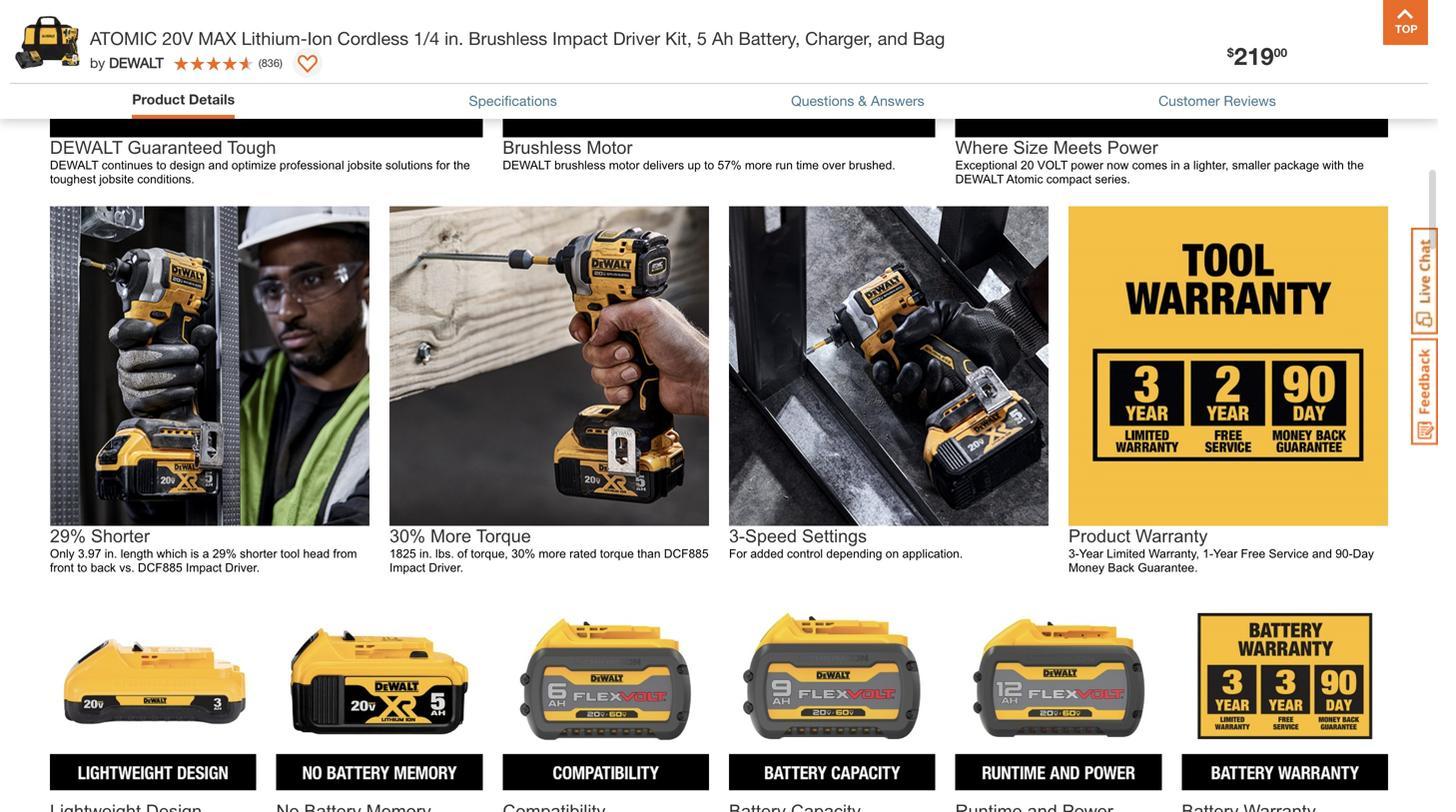 Task type: locate. For each thing, give the bounding box(es) containing it.
questions & answers button
[[792, 90, 925, 111], [792, 90, 925, 111]]

feedback link image
[[1412, 338, 1439, 446]]

00
[[1275, 45, 1288, 59]]

display image
[[298, 55, 318, 75]]

&
[[859, 92, 867, 109]]

in.
[[445, 27, 464, 49]]

product details button
[[132, 89, 235, 114], [132, 89, 235, 110]]

(
[[259, 56, 261, 69]]

details
[[189, 91, 235, 107]]

questions & answers
[[792, 92, 925, 109]]

impact
[[553, 27, 608, 49]]

specifications
[[469, 92, 557, 109]]

1/4
[[414, 27, 440, 49]]

reviews
[[1225, 92, 1277, 109]]

dewalt
[[109, 54, 164, 71]]

specifications button
[[469, 90, 557, 111], [469, 90, 557, 111]]

customer reviews button
[[1159, 90, 1277, 111], [1159, 90, 1277, 111]]

cordless
[[338, 27, 409, 49]]

by
[[90, 54, 105, 71]]

lithium-
[[242, 27, 308, 49]]

bag
[[913, 27, 946, 49]]

kit,
[[666, 27, 692, 49]]

driver
[[613, 27, 661, 49]]

atomic 20v max lithium-ion cordless 1/4 in. brushless impact driver kit, 5 ah battery, charger, and bag
[[90, 27, 946, 49]]

product details
[[132, 91, 235, 107]]

836
[[261, 56, 280, 69]]

questions
[[792, 92, 855, 109]]

and
[[878, 27, 908, 49]]

charger,
[[806, 27, 873, 49]]

$
[[1228, 45, 1235, 59]]

customer
[[1159, 92, 1221, 109]]

( 836 )
[[259, 56, 283, 69]]



Task type: vqa. For each thing, say whether or not it's contained in the screenshot.
$ 219 00
yes



Task type: describe. For each thing, give the bounding box(es) containing it.
5
[[697, 27, 707, 49]]

product image image
[[15, 10, 80, 75]]

top button
[[1384, 0, 1429, 45]]

product
[[132, 91, 185, 107]]

battery,
[[739, 27, 801, 49]]

20v
[[162, 27, 193, 49]]

219
[[1235, 41, 1275, 70]]

atomic
[[90, 27, 157, 49]]

$ 219 00
[[1228, 41, 1288, 70]]

)
[[280, 56, 283, 69]]

live chat image
[[1412, 228, 1439, 335]]

answers
[[871, 92, 925, 109]]

max
[[198, 27, 237, 49]]

ion
[[308, 27, 333, 49]]

by dewalt
[[90, 54, 164, 71]]

customer reviews
[[1159, 92, 1277, 109]]

brushless
[[469, 27, 548, 49]]

ah
[[712, 27, 734, 49]]



